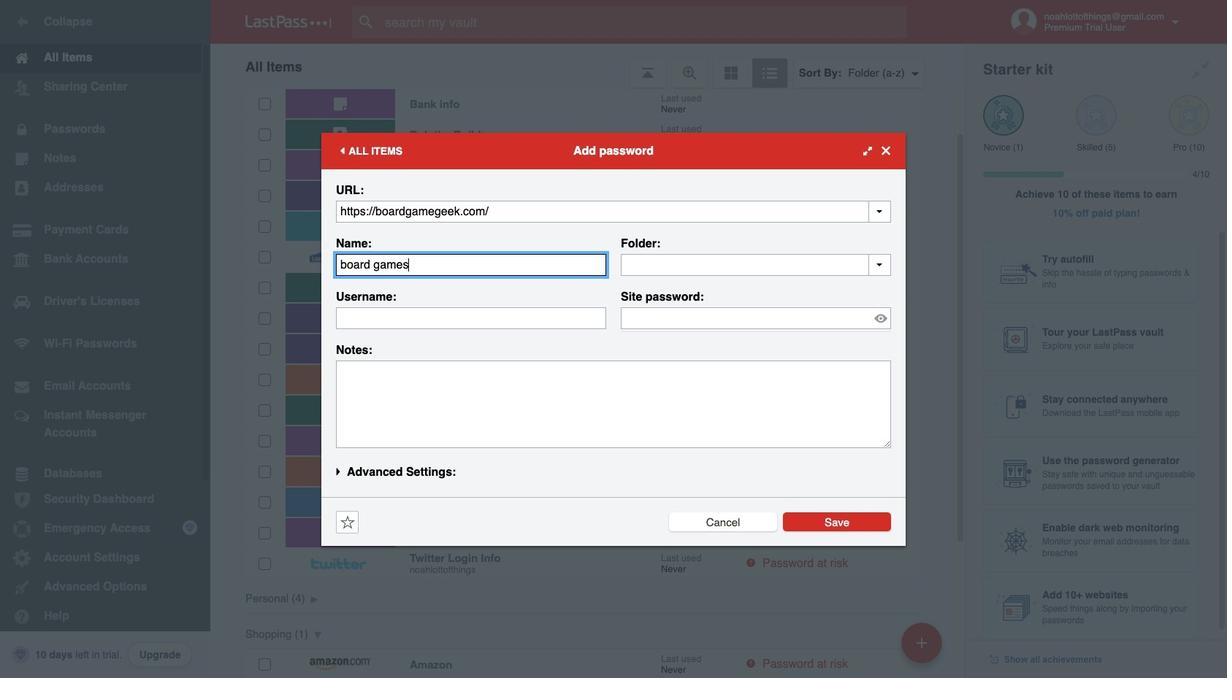 Task type: locate. For each thing, give the bounding box(es) containing it.
None password field
[[621, 307, 891, 329]]

None text field
[[336, 201, 891, 222], [336, 254, 606, 276], [336, 307, 606, 329], [336, 361, 891, 448], [336, 201, 891, 222], [336, 254, 606, 276], [336, 307, 606, 329], [336, 361, 891, 448]]

Search search field
[[352, 6, 936, 38]]

new item navigation
[[896, 619, 951, 679]]

None text field
[[621, 254, 891, 276]]

dialog
[[321, 133, 906, 546]]



Task type: describe. For each thing, give the bounding box(es) containing it.
vault options navigation
[[210, 44, 966, 88]]

new item image
[[917, 638, 927, 648]]

main navigation navigation
[[0, 0, 210, 679]]

lastpass image
[[245, 15, 332, 28]]

search my vault text field
[[352, 6, 936, 38]]



Task type: vqa. For each thing, say whether or not it's contained in the screenshot.
search my vault text field
yes



